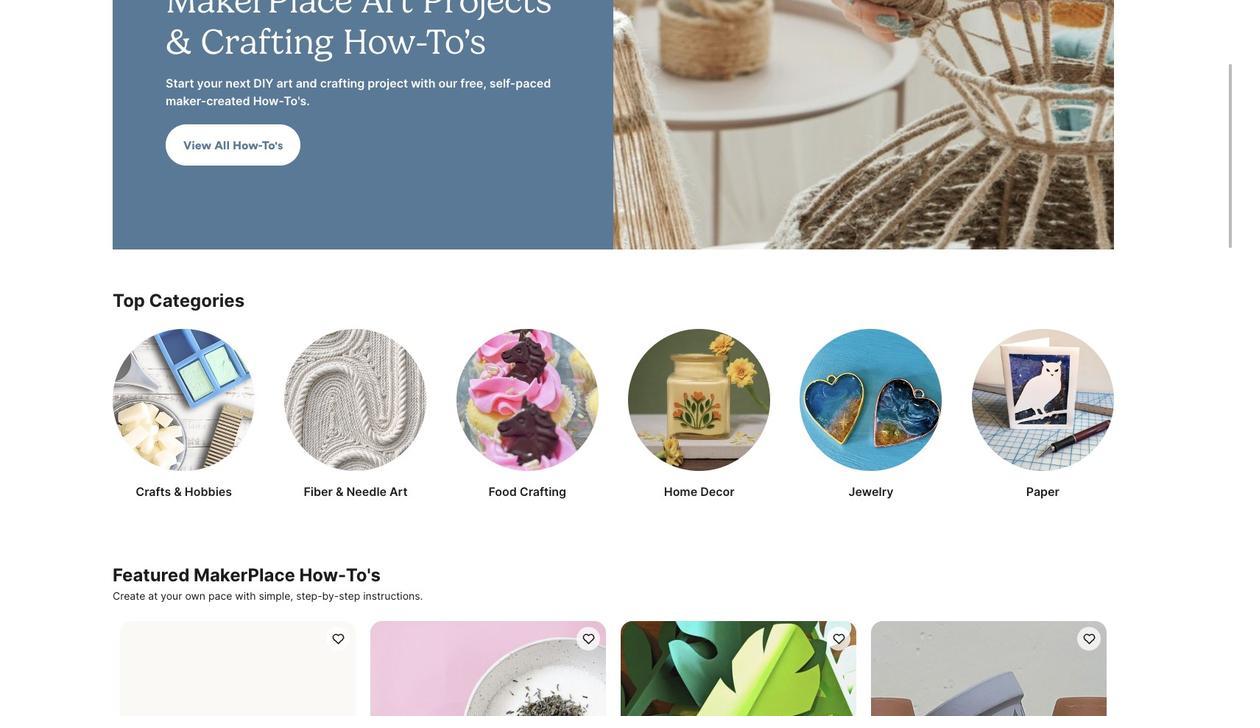 Task type: vqa. For each thing, say whether or not it's contained in the screenshot.
available
no



Task type: locate. For each thing, give the bounding box(es) containing it.
crafting up the diy
[[201, 21, 334, 63]]

featured makerplace how-to's create at your own pace with simple, step-by-step instructions.
[[113, 565, 423, 603]]

& for fiber
[[336, 485, 344, 499]]

to's
[[262, 138, 283, 152], [346, 565, 381, 586]]

to's up step
[[346, 565, 381, 586]]

lazy load image image inside crafts & hobbies link
[[113, 329, 255, 471]]

makerplace
[[166, 0, 353, 21], [194, 565, 295, 586]]

paper link
[[972, 329, 1115, 501]]

with right pace
[[235, 590, 256, 603]]

next
[[226, 76, 251, 91]]

1 vertical spatial makerplace
[[194, 565, 295, 586]]

featured
[[113, 565, 190, 586]]

2 horizontal spatial favorite image
[[832, 632, 846, 646]]

& up start
[[166, 21, 192, 63]]

lazy load image image for home decor
[[628, 329, 771, 471]]

0 vertical spatial to's
[[262, 138, 283, 152]]

view all how-to's
[[183, 138, 283, 152]]

step
[[339, 590, 360, 603]]

simple,
[[259, 590, 293, 603]]

self-
[[490, 76, 516, 91]]

how- inside button
[[233, 138, 262, 152]]

crafts & hobbies
[[136, 485, 232, 499]]

favorite image for the preserved moss art letters image
[[331, 632, 345, 646]]

how- up project
[[343, 21, 426, 63]]

your right at
[[161, 590, 182, 603]]

0 horizontal spatial crafting
[[201, 21, 334, 63]]

1 horizontal spatial to's
[[346, 565, 381, 586]]

art inside 'link'
[[390, 485, 408, 499]]

makerplace up the diy
[[166, 0, 353, 21]]

how- down the diy
[[253, 94, 284, 108]]

diy
[[254, 76, 274, 91]]

with
[[411, 76, 436, 91], [235, 590, 256, 603]]

crafting right food
[[520, 485, 567, 499]]

art inside the makerplace art projects & crafting how-to's
[[361, 0, 414, 21]]

lazy load image image for food crafting
[[457, 329, 599, 471]]

step-
[[296, 590, 322, 603]]

lazy load image image inside "fiber & needle art" 'link'
[[285, 329, 427, 471]]

0 horizontal spatial favorite image
[[331, 632, 345, 646]]

1 vertical spatial to's
[[346, 565, 381, 586]]

3 favorite image from the left
[[832, 632, 846, 646]]

1 vertical spatial with
[[235, 590, 256, 603]]

paced
[[516, 76, 551, 91]]

to's right all
[[262, 138, 283, 152]]

view all how-to's button
[[166, 124, 301, 166]]

1 vertical spatial art
[[390, 485, 408, 499]]

to's for makerplace
[[346, 565, 381, 586]]

& right "fiber"
[[336, 485, 344, 499]]

lazy load image image for crafts & hobbies
[[113, 329, 255, 471]]

your up 'created'
[[197, 76, 223, 91]]

0 vertical spatial with
[[411, 76, 436, 91]]

to's inside button
[[262, 138, 283, 152]]

how- right all
[[233, 138, 262, 152]]

& right crafts
[[174, 485, 182, 499]]

makerplace inside the makerplace art projects & crafting how-to's
[[166, 0, 353, 21]]

0 vertical spatial art
[[361, 0, 414, 21]]

lazy load image image inside food crafting link
[[457, 329, 599, 471]]

pace
[[208, 590, 232, 603]]

all
[[214, 138, 230, 152]]

art
[[361, 0, 414, 21], [390, 485, 408, 499]]

how- up by-
[[299, 565, 346, 586]]

lazy load image image inside jewelry link
[[800, 329, 943, 471]]

home
[[664, 485, 698, 499]]

food
[[489, 485, 517, 499]]

start your next diy art and crafting project with our free, self-paced maker-created how-to's.
[[166, 76, 551, 108]]

makerplace up pace
[[194, 565, 295, 586]]

0 vertical spatial crafting
[[201, 21, 334, 63]]

view
[[183, 138, 212, 152]]

crafting
[[201, 21, 334, 63], [520, 485, 567, 499]]

1 horizontal spatial your
[[197, 76, 223, 91]]

free,
[[461, 76, 487, 91]]

how to paint a terracotta pot image
[[871, 622, 1107, 717]]

paper jungle foliage leaf image
[[621, 622, 857, 717]]

art right needle
[[390, 485, 408, 499]]

lazy load image image inside home decor link
[[628, 329, 771, 471]]

1 favorite image from the left
[[331, 632, 345, 646]]

categories
[[149, 290, 245, 312]]

lazy load image image
[[614, 0, 1115, 250], [113, 329, 255, 471], [285, 329, 427, 471], [457, 329, 599, 471], [628, 329, 771, 471], [800, 329, 943, 471], [972, 329, 1114, 471]]

0 horizontal spatial your
[[161, 590, 182, 603]]

with inside featured makerplace how-to's create at your own pace with simple, step-by-step instructions.
[[235, 590, 256, 603]]

1 horizontal spatial favorite image
[[582, 632, 596, 646]]

created
[[206, 94, 250, 108]]

& inside 'link'
[[336, 485, 344, 499]]

how-
[[343, 21, 426, 63], [253, 94, 284, 108], [233, 138, 262, 152], [299, 565, 346, 586]]

your
[[197, 76, 223, 91], [161, 590, 182, 603]]

&
[[166, 21, 192, 63], [174, 485, 182, 499], [336, 485, 344, 499]]

hobbies
[[185, 485, 232, 499]]

2 favorite image from the left
[[582, 632, 596, 646]]

diy mint lavender foot soak in less than 10 min! image
[[371, 622, 606, 717]]

crafting inside the makerplace art projects & crafting how-to's
[[201, 21, 334, 63]]

to's inside featured makerplace how-to's create at your own pace with simple, step-by-step instructions.
[[346, 565, 381, 586]]

0 horizontal spatial with
[[235, 590, 256, 603]]

0 vertical spatial your
[[197, 76, 223, 91]]

lazy load image image inside paper link
[[972, 329, 1114, 471]]

food crafting link
[[456, 329, 599, 501]]

1 horizontal spatial with
[[411, 76, 436, 91]]

art up project
[[361, 0, 414, 21]]

0 vertical spatial makerplace
[[166, 0, 353, 21]]

0 horizontal spatial to's
[[262, 138, 283, 152]]

1 vertical spatial your
[[161, 590, 182, 603]]

1 horizontal spatial crafting
[[520, 485, 567, 499]]

favorite image
[[331, 632, 345, 646], [582, 632, 596, 646], [832, 632, 846, 646]]

with left our
[[411, 76, 436, 91]]



Task type: describe. For each thing, give the bounding box(es) containing it.
project
[[368, 76, 408, 91]]

jewelry
[[849, 485, 894, 499]]

how- inside start your next diy art and crafting project with our free, self-paced maker-created how-to's.
[[253, 94, 284, 108]]

crafting
[[320, 76, 365, 91]]

home decor
[[664, 485, 735, 499]]

lazy load image image for paper
[[972, 329, 1114, 471]]

preserved moss art letters image
[[120, 622, 356, 717]]

decor
[[701, 485, 735, 499]]

jewelry link
[[800, 329, 943, 501]]

fiber & needle art
[[304, 485, 408, 499]]

how- inside featured makerplace how-to's create at your own pace with simple, step-by-step instructions.
[[299, 565, 346, 586]]

top categories
[[113, 290, 245, 312]]

favorite image
[[1083, 632, 1097, 646]]

top
[[113, 290, 145, 312]]

lazy load image image for jewelry
[[800, 329, 943, 471]]

crafts & hobbies link
[[113, 329, 255, 501]]

and
[[296, 76, 317, 91]]

instructions.
[[363, 590, 423, 603]]

projects
[[422, 0, 552, 21]]

& for crafts
[[174, 485, 182, 499]]

our
[[439, 76, 458, 91]]

1 vertical spatial crafting
[[520, 485, 567, 499]]

fiber & needle art link
[[285, 329, 427, 501]]

maker-
[[166, 94, 206, 108]]

art
[[277, 76, 293, 91]]

own
[[185, 590, 206, 603]]

your inside featured makerplace how-to's create at your own pace with simple, step-by-step instructions.
[[161, 590, 182, 603]]

favorite image for the paper jungle foliage leaf image
[[832, 632, 846, 646]]

create
[[113, 590, 145, 603]]

to's for all
[[262, 138, 283, 152]]

with inside start your next diy art and crafting project with our free, self-paced maker-created how-to's.
[[411, 76, 436, 91]]

your inside start your next diy art and crafting project with our free, self-paced maker-created how-to's.
[[197, 76, 223, 91]]

& inside the makerplace art projects & crafting how-to's
[[166, 21, 192, 63]]

home decor link
[[628, 329, 771, 501]]

makerplace art projects & crafting how-to's
[[166, 0, 552, 63]]

needle
[[347, 485, 387, 499]]

crafts
[[136, 485, 171, 499]]

at
[[148, 590, 158, 603]]

favorite image for diy mint lavender foot soak in less than 10 min! image
[[582, 632, 596, 646]]

fiber
[[304, 485, 333, 499]]

to's
[[426, 21, 487, 63]]

makerplace inside featured makerplace how-to's create at your own pace with simple, step-by-step instructions.
[[194, 565, 295, 586]]

lazy load image image for fiber & needle art
[[285, 329, 427, 471]]

food crafting
[[489, 485, 567, 499]]

to's.
[[284, 94, 310, 108]]

how- inside the makerplace art projects & crafting how-to's
[[343, 21, 426, 63]]

paper
[[1027, 485, 1060, 499]]

by-
[[322, 590, 339, 603]]

start
[[166, 76, 194, 91]]



